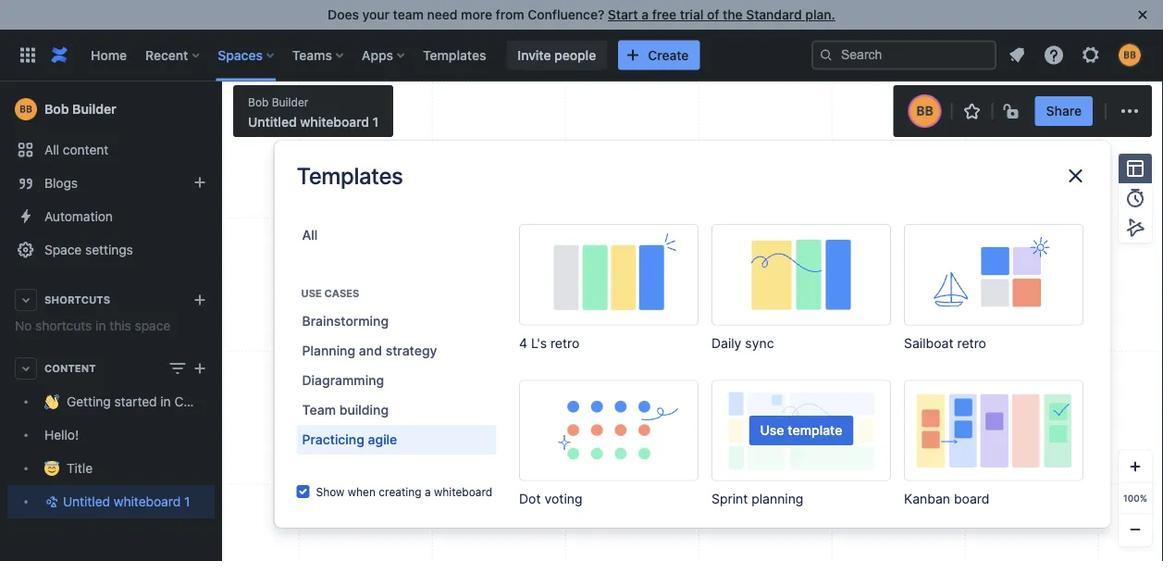 Task type: describe. For each thing, give the bounding box(es) containing it.
all
[[44, 142, 59, 157]]

automation link
[[7, 200, 215, 233]]

recent button
[[140, 40, 207, 70]]

free
[[653, 7, 677, 22]]

invite
[[518, 47, 551, 63]]

untitled inside bob builder untitled whiteboard 1
[[248, 114, 297, 130]]

create
[[648, 47, 689, 63]]

this
[[110, 318, 131, 333]]

star image
[[962, 100, 984, 122]]

the
[[723, 7, 743, 22]]

no shortcuts in this space
[[15, 318, 171, 333]]

trial
[[680, 7, 704, 22]]

apps button
[[356, 40, 412, 70]]

bob for bob builder untitled whiteboard 1
[[248, 95, 269, 108]]

plan.
[[806, 7, 836, 22]]

of
[[707, 7, 720, 22]]

close image
[[1132, 4, 1155, 26]]

spaces
[[218, 47, 263, 63]]

1 horizontal spatial bob builder link
[[248, 94, 309, 110]]

notification icon image
[[1007, 44, 1029, 66]]

home
[[91, 47, 127, 63]]

space
[[135, 318, 171, 333]]

a
[[642, 7, 649, 22]]

shortcuts
[[35, 318, 92, 333]]

does your team need more from confluence? start a free trial of the standard plan.
[[328, 7, 836, 22]]

title link
[[7, 452, 215, 485]]

standard
[[747, 7, 803, 22]]

title
[[67, 461, 93, 476]]

spaces button
[[212, 40, 281, 70]]

space element
[[0, 81, 243, 561]]

blogs link
[[7, 167, 215, 200]]

bob builder image
[[911, 96, 941, 126]]

Search field
[[812, 40, 997, 70]]

getting
[[67, 394, 111, 409]]

confluence?
[[528, 7, 605, 22]]

from
[[496, 7, 525, 22]]

shortcuts button
[[7, 283, 215, 317]]

bob for bob builder
[[44, 101, 69, 117]]

all content
[[44, 142, 109, 157]]

whiteboard inside space element
[[114, 494, 181, 509]]

teams
[[292, 47, 332, 63]]

in for started
[[161, 394, 171, 409]]

settings
[[85, 242, 133, 257]]

getting started in confluence link
[[7, 385, 243, 419]]

create button
[[619, 40, 700, 70]]

settings icon image
[[1081, 44, 1103, 66]]

bob builder untitled whiteboard 1
[[248, 95, 379, 130]]

started
[[114, 394, 157, 409]]

templates
[[423, 47, 487, 63]]

appswitcher icon image
[[17, 44, 39, 66]]

home link
[[85, 40, 132, 70]]

shortcuts
[[44, 294, 110, 306]]



Task type: vqa. For each thing, say whether or not it's contained in the screenshot.
Recent 'popup button'
yes



Task type: locate. For each thing, give the bounding box(es) containing it.
in right started
[[161, 394, 171, 409]]

0 vertical spatial whiteboard
[[300, 114, 369, 130]]

start a free trial of the standard plan. link
[[608, 7, 836, 22]]

create content image
[[189, 357, 211, 380]]

1 down title link
[[184, 494, 190, 509]]

bob inside space element
[[44, 101, 69, 117]]

builder
[[272, 95, 309, 108], [72, 101, 117, 117]]

0 horizontal spatial whiteboard
[[114, 494, 181, 509]]

untitled right collapse sidebar image
[[248, 114, 297, 130]]

bob builder link up all content link
[[7, 91, 215, 128]]

no restrictions image
[[1003, 100, 1025, 122]]

space settings link
[[7, 233, 215, 267]]

1 vertical spatial untitled
[[63, 494, 110, 509]]

content button
[[7, 352, 215, 385]]

bob builder link down spaces popup button
[[248, 94, 309, 110]]

getting started in confluence
[[67, 394, 243, 409]]

0 horizontal spatial untitled
[[63, 494, 110, 509]]

invite people
[[518, 47, 597, 63]]

global element
[[11, 29, 812, 81]]

bob builder
[[44, 101, 117, 117]]

confluence
[[175, 394, 243, 409]]

0 horizontal spatial in
[[96, 318, 106, 333]]

1 horizontal spatial whiteboard
[[300, 114, 369, 130]]

no
[[15, 318, 32, 333]]

banner
[[0, 29, 1164, 81]]

content
[[63, 142, 109, 157]]

1 horizontal spatial in
[[161, 394, 171, 409]]

builder inside bob builder untitled whiteboard 1
[[272, 95, 309, 108]]

share button
[[1036, 96, 1094, 126]]

help icon image
[[1044, 44, 1066, 66]]

1 horizontal spatial bob
[[248, 95, 269, 108]]

apps
[[362, 47, 394, 63]]

all content link
[[7, 133, 215, 167]]

1 horizontal spatial untitled
[[248, 114, 297, 130]]

bob right collapse sidebar image
[[248, 95, 269, 108]]

banner containing home
[[0, 29, 1164, 81]]

1 vertical spatial 1
[[184, 494, 190, 509]]

bob up all
[[44, 101, 69, 117]]

bob
[[248, 95, 269, 108], [44, 101, 69, 117]]

confluence image
[[48, 44, 70, 66]]

0 horizontal spatial 1
[[184, 494, 190, 509]]

untitled inside untitled whiteboard 1 link
[[63, 494, 110, 509]]

in inside tree
[[161, 394, 171, 409]]

tree
[[7, 385, 243, 519]]

1 down "apps" at top left
[[373, 114, 379, 130]]

builder inside space element
[[72, 101, 117, 117]]

0 horizontal spatial builder
[[72, 101, 117, 117]]

1
[[373, 114, 379, 130], [184, 494, 190, 509]]

share
[[1047, 103, 1082, 119]]

whiteboard
[[300, 114, 369, 130], [114, 494, 181, 509]]

untitled
[[248, 114, 297, 130], [63, 494, 110, 509]]

confluence image
[[48, 44, 70, 66]]

1 inside space element
[[184, 494, 190, 509]]

teams button
[[287, 40, 351, 70]]

space settings
[[44, 242, 133, 257]]

recent
[[145, 47, 188, 63]]

whiteboard down title link
[[114, 494, 181, 509]]

start
[[608, 7, 639, 22]]

templates link
[[418, 40, 492, 70]]

space
[[44, 242, 82, 257]]

create a blog image
[[189, 171, 211, 194]]

1 vertical spatial in
[[161, 394, 171, 409]]

collapse sidebar image
[[202, 91, 243, 128]]

tree inside space element
[[7, 385, 243, 519]]

more actions image
[[1120, 100, 1142, 122]]

change view image
[[167, 357, 189, 380]]

builder for bob builder
[[72, 101, 117, 117]]

bob builder link
[[7, 91, 215, 128], [248, 94, 309, 110]]

0 horizontal spatial bob builder link
[[7, 91, 215, 128]]

builder up content
[[72, 101, 117, 117]]

your
[[363, 7, 390, 22]]

people
[[555, 47, 597, 63]]

blogs
[[44, 175, 78, 191]]

search image
[[820, 48, 834, 63]]

0 vertical spatial untitled
[[248, 114, 297, 130]]

0 vertical spatial in
[[96, 318, 106, 333]]

more
[[461, 7, 493, 22]]

need
[[427, 7, 458, 22]]

1 vertical spatial whiteboard
[[114, 494, 181, 509]]

invite people button
[[507, 40, 608, 70]]

1 horizontal spatial builder
[[272, 95, 309, 108]]

in left this
[[96, 318, 106, 333]]

0 vertical spatial 1
[[373, 114, 379, 130]]

in for shortcuts
[[96, 318, 106, 333]]

does
[[328, 7, 359, 22]]

untitled whiteboard 1
[[63, 494, 190, 509]]

whiteboard inside bob builder untitled whiteboard 1
[[300, 114, 369, 130]]

untitled down title
[[63, 494, 110, 509]]

builder for bob builder untitled whiteboard 1
[[272, 95, 309, 108]]

tree containing getting started in confluence
[[7, 385, 243, 519]]

whiteboard down teams popup button
[[300, 114, 369, 130]]

1 horizontal spatial 1
[[373, 114, 379, 130]]

hello!
[[44, 427, 79, 443]]

builder down teams at the left top of page
[[272, 95, 309, 108]]

automation
[[44, 209, 113, 224]]

add shortcut image
[[189, 289, 211, 311]]

bob inside bob builder untitled whiteboard 1
[[248, 95, 269, 108]]

in
[[96, 318, 106, 333], [161, 394, 171, 409]]

content
[[44, 363, 96, 375]]

untitled whiteboard 1 link
[[7, 485, 215, 519]]

0 horizontal spatial bob
[[44, 101, 69, 117]]

1 inside bob builder untitled whiteboard 1
[[373, 114, 379, 130]]

team
[[393, 7, 424, 22]]

hello! link
[[7, 419, 215, 452]]



